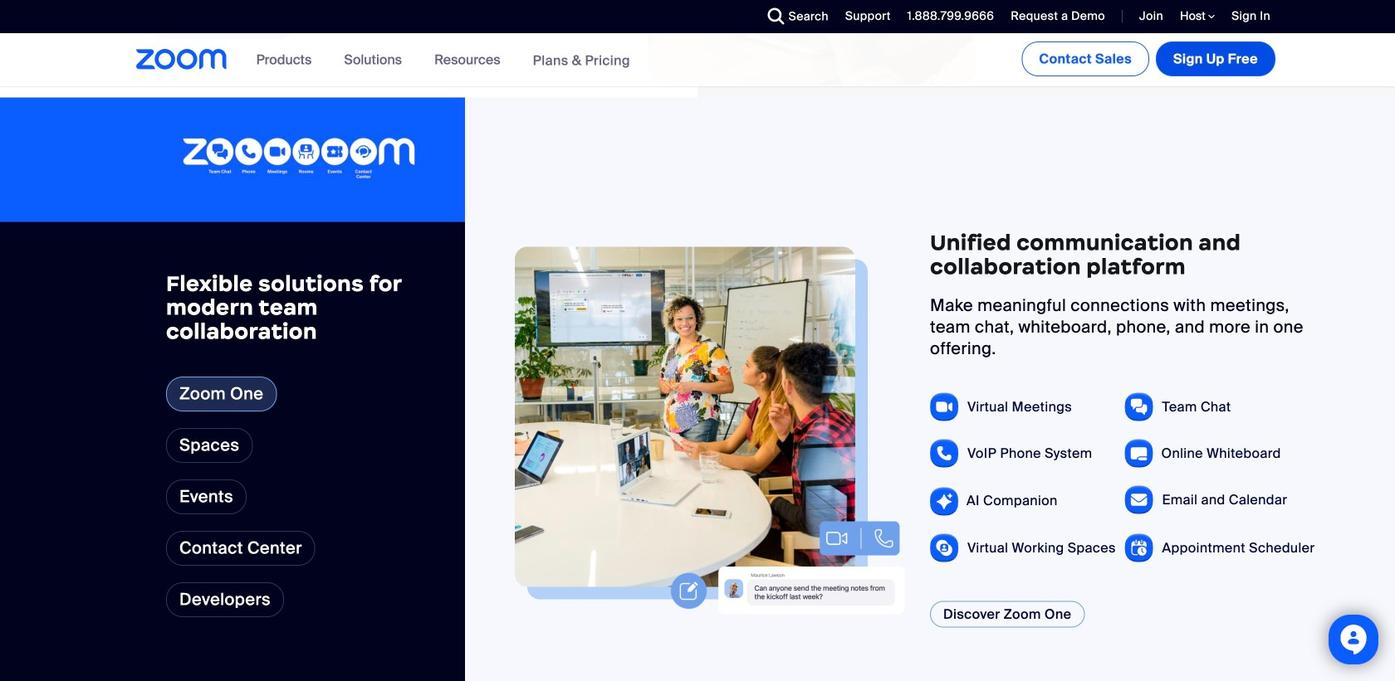 Task type: locate. For each thing, give the bounding box(es) containing it.
zoom interface icon image
[[987, 0, 1221, 13]]

zoom unified communication platform image
[[183, 138, 415, 181]]

product information navigation
[[244, 33, 643, 88]]

tab list
[[166, 377, 315, 566]]

zoom logo image
[[136, 49, 227, 70]]

group
[[465, 97, 1395, 682]]

meetings navigation
[[1019, 33, 1279, 80]]

banner
[[116, 33, 1279, 88]]

zoom one tab
[[166, 377, 277, 412]]

zoom interface icon - instant message image
[[667, 433, 905, 615]]



Task type: describe. For each thing, give the bounding box(es) containing it.
zoom contact center tab
[[166, 531, 315, 566]]



Task type: vqa. For each thing, say whether or not it's contained in the screenshot.
"Zoom Interface Icon"
yes



